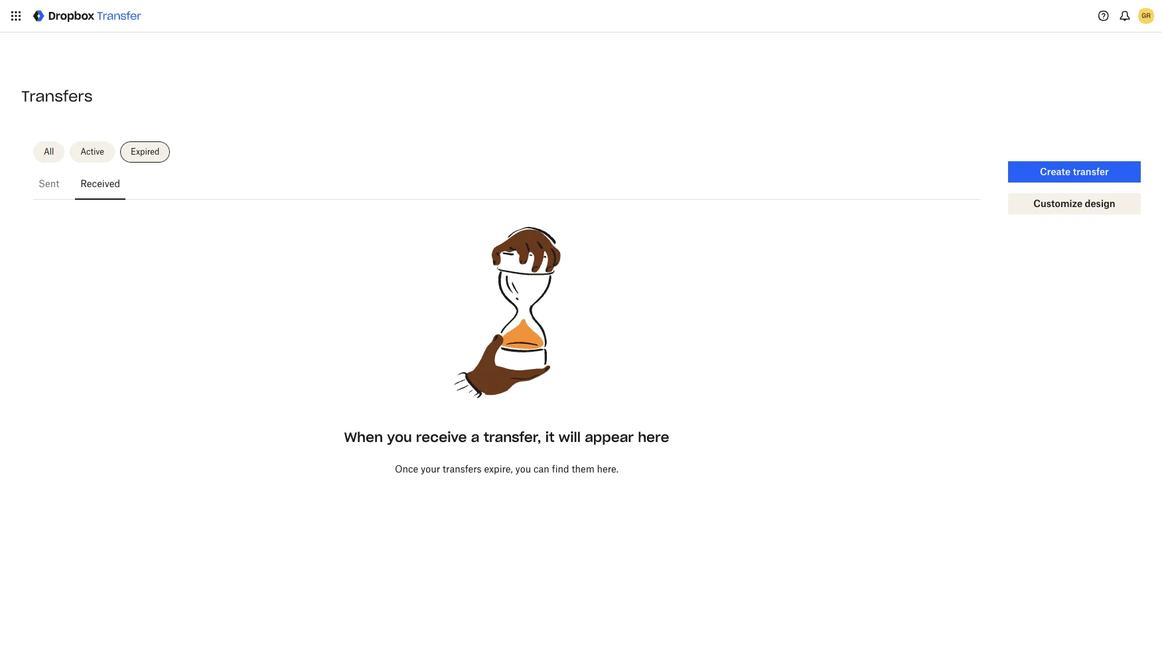 Task type: vqa. For each thing, say whether or not it's contained in the screenshot.
second free from the right
no



Task type: describe. For each thing, give the bounding box(es) containing it.
them
[[572, 463, 595, 475]]

find
[[552, 463, 569, 475]]

gr
[[1142, 11, 1151, 20]]

can
[[534, 463, 550, 475]]

expired
[[131, 147, 160, 157]]

all
[[44, 147, 54, 157]]

here.
[[597, 463, 619, 475]]

when you receive a transfer, it will appear here
[[344, 429, 669, 445]]

transfer
[[1073, 166, 1109, 177]]

sent tab
[[33, 168, 65, 200]]

design
[[1085, 198, 1116, 209]]

customize design button
[[1008, 193, 1141, 214]]

all button
[[33, 141, 65, 163]]

1 vertical spatial you
[[516, 463, 531, 475]]

transfers
[[443, 463, 482, 475]]

active button
[[70, 141, 115, 163]]

received tab
[[75, 168, 126, 200]]

once
[[395, 463, 418, 475]]

appear
[[585, 429, 634, 445]]



Task type: locate. For each thing, give the bounding box(es) containing it.
customize
[[1034, 198, 1083, 209]]

receive
[[416, 429, 467, 445]]

when
[[344, 429, 383, 445]]

you left can
[[516, 463, 531, 475]]

you up "once"
[[387, 429, 412, 445]]

0 horizontal spatial you
[[387, 429, 412, 445]]

expire,
[[484, 463, 513, 475]]

you
[[387, 429, 412, 445], [516, 463, 531, 475]]

it
[[546, 429, 555, 445]]

here
[[638, 429, 669, 445]]

active
[[81, 147, 104, 157]]

will
[[559, 429, 581, 445]]

transfer,
[[484, 429, 541, 445]]

once your transfers expire, you can find them here.
[[395, 463, 619, 475]]

tab list
[[33, 168, 981, 200]]

expired button
[[120, 141, 170, 163]]

create transfer button
[[1008, 161, 1141, 183]]

create transfer
[[1040, 166, 1109, 177]]

1 horizontal spatial you
[[516, 463, 531, 475]]

your
[[421, 463, 440, 475]]

transfers
[[21, 87, 93, 106]]

gr button
[[1136, 5, 1157, 27]]

create
[[1040, 166, 1071, 177]]

received
[[80, 178, 120, 189]]

sent
[[39, 178, 59, 189]]

0 vertical spatial you
[[387, 429, 412, 445]]

a
[[471, 429, 480, 445]]

tab list containing sent
[[33, 168, 981, 200]]

customize design
[[1034, 198, 1116, 209]]



